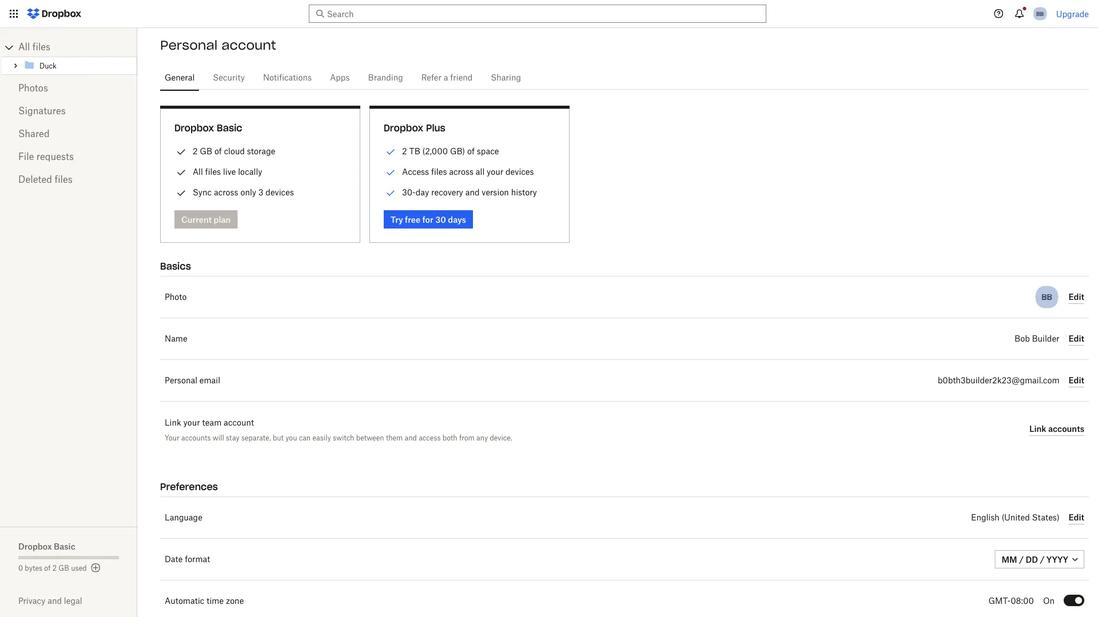 Task type: vqa. For each thing, say whether or not it's contained in the screenshot.
leftmost Dropbox Basic
yes



Task type: describe. For each thing, give the bounding box(es) containing it.
2 tb (2,000 gb) of space
[[402, 146, 499, 156]]

all for all files live locally
[[193, 167, 203, 177]]

between
[[356, 434, 384, 442]]

security tab
[[208, 64, 249, 92]]

(2,000
[[423, 146, 448, 156]]

space
[[477, 146, 499, 156]]

Search text field
[[327, 7, 745, 20]]

email
[[200, 377, 220, 385]]

automatic
[[165, 598, 204, 606]]

bob builder
[[1015, 335, 1060, 343]]

edit button for english (united states)
[[1069, 511, 1085, 525]]

bb button
[[1031, 5, 1050, 23]]

recommended image for access
[[384, 166, 398, 180]]

device.
[[490, 434, 512, 442]]

a
[[444, 74, 448, 82]]

for
[[423, 215, 434, 225]]

general
[[165, 74, 195, 82]]

photo
[[165, 293, 187, 301]]

general tab
[[160, 64, 199, 92]]

both
[[443, 434, 457, 442]]

privacy
[[18, 597, 45, 606]]

deleted files
[[18, 176, 73, 185]]

try free for 30 days
[[391, 215, 466, 225]]

files for access files across all your devices
[[431, 167, 447, 177]]

refer a friend
[[421, 74, 473, 82]]

all
[[476, 167, 485, 177]]

mm
[[1002, 555, 1017, 565]]

cloud
[[224, 146, 245, 156]]

storage
[[247, 146, 275, 156]]

personal account
[[160, 37, 276, 53]]

requests
[[37, 153, 74, 162]]

1 vertical spatial basic
[[54, 542, 75, 552]]

of for 0 bytes of 2 gb used
[[44, 566, 51, 573]]

name
[[165, 335, 187, 343]]

0 horizontal spatial dropbox
[[18, 542, 52, 552]]

them
[[386, 434, 403, 442]]

version
[[482, 188, 509, 197]]

1 vertical spatial your
[[183, 419, 200, 427]]

zone
[[226, 598, 244, 606]]

automatic time zone
[[165, 598, 244, 606]]

dropbox for 2 gb of cloud storage
[[174, 122, 214, 134]]

signatures
[[18, 107, 66, 116]]

upgrade link
[[1056, 9, 1089, 19]]

1 vertical spatial gb
[[59, 566, 69, 573]]

photos
[[18, 84, 48, 93]]

language
[[165, 514, 202, 522]]

gb)
[[450, 146, 465, 156]]

security
[[213, 74, 245, 82]]

sync
[[193, 188, 212, 197]]

branding tab
[[364, 64, 408, 92]]

apps
[[330, 74, 350, 82]]

sharing
[[491, 74, 521, 82]]

0
[[18, 566, 23, 573]]

2 / from the left
[[1040, 555, 1045, 565]]

0 bytes of 2 gb used
[[18, 566, 87, 573]]

0 horizontal spatial devices
[[266, 188, 294, 197]]

yyyy
[[1047, 555, 1069, 565]]

notifications
[[263, 74, 312, 82]]

on
[[1043, 598, 1055, 606]]

bob
[[1015, 335, 1030, 343]]

personal for personal account
[[160, 37, 218, 53]]

2 gb of cloud storage
[[193, 146, 275, 156]]

30
[[435, 215, 446, 225]]

shared link
[[18, 123, 119, 146]]

stay
[[226, 434, 240, 442]]

easily
[[313, 434, 331, 442]]

all files tree
[[2, 38, 137, 75]]

0 vertical spatial account
[[222, 37, 276, 53]]

recommended image for 30-
[[384, 186, 398, 200]]

edit for b0bth3builder2k23@gmail.com
[[1069, 376, 1085, 386]]

photos link
[[18, 77, 119, 100]]

b0bth3builder2k23@gmail.com
[[938, 377, 1060, 385]]

legal
[[64, 597, 82, 606]]

you
[[286, 434, 297, 442]]

0 horizontal spatial and
[[48, 597, 62, 606]]

all files live locally
[[193, 167, 262, 177]]

english (united states)
[[971, 514, 1060, 522]]

personal email
[[165, 377, 220, 385]]

english
[[971, 514, 1000, 522]]

privacy and legal
[[18, 597, 82, 606]]

access
[[402, 167, 429, 177]]

notifications tab
[[259, 64, 316, 92]]

file requests link
[[18, 146, 119, 169]]

0 vertical spatial gb
[[200, 146, 212, 156]]

(united
[[1002, 514, 1030, 522]]

your accounts will stay separate, but you can easily switch between them and access both from any device.
[[165, 434, 512, 442]]

separate,
[[241, 434, 271, 442]]

personal for personal email
[[165, 377, 197, 385]]

basics
[[160, 261, 191, 272]]

any
[[477, 434, 488, 442]]

access
[[419, 434, 441, 442]]

try
[[391, 215, 403, 225]]

link for link accounts
[[1030, 424, 1047, 434]]

gmt-08:00
[[989, 598, 1034, 606]]

bytes
[[25, 566, 42, 573]]

edit for english (united states)
[[1069, 513, 1085, 523]]

link your team account
[[165, 419, 254, 427]]

upgrade
[[1056, 9, 1089, 19]]

files for deleted files
[[55, 176, 73, 185]]

link accounts
[[1030, 424, 1085, 434]]

2 for dropbox plus
[[402, 146, 407, 156]]

all files link
[[18, 38, 137, 57]]

0 vertical spatial your
[[487, 167, 504, 177]]

mm / dd / yyyy button
[[995, 551, 1085, 569]]



Task type: locate. For each thing, give the bounding box(es) containing it.
states)
[[1032, 514, 1060, 522]]

personal up general tab on the left top of page
[[160, 37, 218, 53]]

tab list containing general
[[160, 62, 1089, 92]]

deleted
[[18, 176, 52, 185]]

3 edit from the top
[[1069, 376, 1085, 386]]

1 edit from the top
[[1069, 292, 1085, 302]]

accounts for your
[[181, 434, 211, 442]]

and right them
[[405, 434, 417, 442]]

0 vertical spatial devices
[[506, 167, 534, 177]]

and
[[465, 188, 480, 197], [405, 434, 417, 442], [48, 597, 62, 606]]

dropbox basic up 0 bytes of 2 gb used
[[18, 542, 75, 552]]

account up stay
[[224, 419, 254, 427]]

2 recommended image from the top
[[384, 166, 398, 180]]

shared
[[18, 130, 50, 139]]

across down all files live locally
[[214, 188, 238, 197]]

1 horizontal spatial basic
[[217, 122, 242, 134]]

1 horizontal spatial across
[[449, 167, 474, 177]]

0 horizontal spatial accounts
[[181, 434, 211, 442]]

2 left the tb
[[402, 146, 407, 156]]

and down access files across all your devices
[[465, 188, 480, 197]]

link inside button
[[1030, 424, 1047, 434]]

across
[[449, 167, 474, 177], [214, 188, 238, 197]]

locally
[[238, 167, 262, 177]]

basic up 0 bytes of 2 gb used
[[54, 542, 75, 552]]

0 horizontal spatial all
[[18, 43, 30, 52]]

apps tab
[[325, 64, 354, 92]]

file
[[18, 153, 34, 162]]

of right bytes
[[44, 566, 51, 573]]

of for 2 gb of cloud storage
[[214, 146, 222, 156]]

4 edit from the top
[[1069, 513, 1085, 523]]

recommended image left 30-
[[384, 186, 398, 200]]

of
[[214, 146, 222, 156], [467, 146, 475, 156], [44, 566, 51, 573]]

time
[[207, 598, 224, 606]]

1 vertical spatial account
[[224, 419, 254, 427]]

across left all on the left top of the page
[[449, 167, 474, 177]]

dropbox logo - go to the homepage image
[[23, 5, 85, 23]]

1 horizontal spatial devices
[[506, 167, 534, 177]]

2 edit from the top
[[1069, 334, 1085, 344]]

duck
[[39, 63, 56, 70]]

1 horizontal spatial all
[[193, 167, 203, 177]]

0 vertical spatial bb
[[1037, 10, 1044, 17]]

2 up all files live locally
[[193, 146, 198, 156]]

all up 'sync'
[[193, 167, 203, 177]]

team
[[202, 419, 222, 427]]

bb left upgrade link
[[1037, 10, 1044, 17]]

1 horizontal spatial link
[[1030, 424, 1047, 434]]

edit
[[1069, 292, 1085, 302], [1069, 334, 1085, 344], [1069, 376, 1085, 386], [1069, 513, 1085, 523]]

0 horizontal spatial of
[[44, 566, 51, 573]]

30-
[[402, 188, 416, 197]]

2 vertical spatial recommended image
[[384, 186, 398, 200]]

08:00
[[1011, 598, 1034, 606]]

deleted files link
[[18, 169, 119, 192]]

basic up 2 gb of cloud storage
[[217, 122, 242, 134]]

2 horizontal spatial dropbox
[[384, 122, 423, 134]]

0 horizontal spatial /
[[1019, 555, 1024, 565]]

0 vertical spatial dropbox basic
[[174, 122, 242, 134]]

30-day recovery and version history
[[402, 188, 537, 197]]

1 vertical spatial and
[[405, 434, 417, 442]]

refer a friend tab
[[417, 64, 477, 92]]

0 vertical spatial all
[[18, 43, 30, 52]]

free
[[405, 215, 421, 225]]

refer
[[421, 74, 442, 82]]

0 vertical spatial across
[[449, 167, 474, 177]]

live
[[223, 167, 236, 177]]

devices up the history at the top of page
[[506, 167, 534, 177]]

and left legal
[[48, 597, 62, 606]]

/ left dd on the right bottom of the page
[[1019, 555, 1024, 565]]

mm / dd / yyyy
[[1002, 555, 1069, 565]]

3 recommended image from the top
[[384, 186, 398, 200]]

1 horizontal spatial dropbox
[[174, 122, 214, 134]]

all
[[18, 43, 30, 52], [193, 167, 203, 177]]

files down file requests link on the left top
[[55, 176, 73, 185]]

2 vertical spatial and
[[48, 597, 62, 606]]

format
[[185, 556, 210, 564]]

2 right bytes
[[52, 566, 57, 573]]

1 vertical spatial devices
[[266, 188, 294, 197]]

files for all files
[[32, 43, 50, 52]]

will
[[213, 434, 224, 442]]

dropbox for 2 tb (2,000 gb) of space
[[384, 122, 423, 134]]

can
[[299, 434, 311, 442]]

1 vertical spatial personal
[[165, 377, 197, 385]]

privacy and legal link
[[18, 597, 137, 606]]

dropbox basic
[[174, 122, 242, 134], [18, 542, 75, 552]]

files left live
[[205, 167, 221, 177]]

bb inside dropdown button
[[1037, 10, 1044, 17]]

0 vertical spatial basic
[[217, 122, 242, 134]]

dropbox plus
[[384, 122, 446, 134]]

accounts inside button
[[1049, 424, 1085, 434]]

0 horizontal spatial dropbox basic
[[18, 542, 75, 552]]

all for all files
[[18, 43, 30, 52]]

1 vertical spatial dropbox basic
[[18, 542, 75, 552]]

devices right 3
[[266, 188, 294, 197]]

plus
[[426, 122, 446, 134]]

files down (2,000
[[431, 167, 447, 177]]

sharing tab
[[486, 64, 526, 92]]

sync across only 3 devices
[[193, 188, 294, 197]]

account
[[222, 37, 276, 53], [224, 419, 254, 427]]

files inside tree
[[32, 43, 50, 52]]

your
[[487, 167, 504, 177], [183, 419, 200, 427]]

recommended image left the tb
[[384, 145, 398, 159]]

1 horizontal spatial gb
[[200, 146, 212, 156]]

gb left cloud
[[200, 146, 212, 156]]

0 horizontal spatial basic
[[54, 542, 75, 552]]

personal
[[160, 37, 218, 53], [165, 377, 197, 385]]

1 vertical spatial all
[[193, 167, 203, 177]]

edit for bob builder
[[1069, 334, 1085, 344]]

0 horizontal spatial link
[[165, 419, 181, 427]]

your left team
[[183, 419, 200, 427]]

branding
[[368, 74, 403, 82]]

1 horizontal spatial of
[[214, 146, 222, 156]]

1 horizontal spatial and
[[405, 434, 417, 442]]

dropbox basic up 2 gb of cloud storage
[[174, 122, 242, 134]]

accounts for link
[[1049, 424, 1085, 434]]

only
[[241, 188, 256, 197]]

recommended image
[[384, 145, 398, 159], [384, 166, 398, 180], [384, 186, 398, 200]]

days
[[448, 215, 466, 225]]

basic
[[217, 122, 242, 134], [54, 542, 75, 552]]

file requests
[[18, 153, 74, 162]]

duck link
[[23, 59, 135, 73]]

bb
[[1037, 10, 1044, 17], [1042, 292, 1052, 303]]

friend
[[450, 74, 473, 82]]

recovery
[[431, 188, 463, 197]]

personal left email
[[165, 377, 197, 385]]

your right all on the left top of the page
[[487, 167, 504, 177]]

3 edit button from the top
[[1069, 374, 1085, 388]]

1 horizontal spatial 2
[[193, 146, 198, 156]]

link accounts button
[[1030, 423, 1085, 436]]

dropbox up 2 gb of cloud storage
[[174, 122, 214, 134]]

access files across all your devices
[[402, 167, 534, 177]]

edit button for bob builder
[[1069, 332, 1085, 346]]

0 horizontal spatial across
[[214, 188, 238, 197]]

1 / from the left
[[1019, 555, 1024, 565]]

1 horizontal spatial /
[[1040, 555, 1045, 565]]

history
[[511, 188, 537, 197]]

4 edit button from the top
[[1069, 511, 1085, 525]]

dropbox up bytes
[[18, 542, 52, 552]]

all inside tree
[[18, 43, 30, 52]]

2 horizontal spatial and
[[465, 188, 480, 197]]

1 horizontal spatial dropbox basic
[[174, 122, 242, 134]]

recommended image left access
[[384, 166, 398, 180]]

try free for 30 days button
[[384, 211, 473, 229]]

dd
[[1026, 555, 1038, 565]]

edit button
[[1069, 291, 1085, 304], [1069, 332, 1085, 346], [1069, 374, 1085, 388], [1069, 511, 1085, 525]]

of right gb) at the left
[[467, 146, 475, 156]]

0 horizontal spatial 2
[[52, 566, 57, 573]]

date
[[165, 556, 183, 564]]

1 vertical spatial across
[[214, 188, 238, 197]]

1 vertical spatial bb
[[1042, 292, 1052, 303]]

devices
[[506, 167, 534, 177], [266, 188, 294, 197]]

from
[[459, 434, 475, 442]]

of left cloud
[[214, 146, 222, 156]]

files for all files live locally
[[205, 167, 221, 177]]

signatures link
[[18, 100, 119, 123]]

1 horizontal spatial your
[[487, 167, 504, 177]]

files up the duck
[[32, 43, 50, 52]]

link for link your team account
[[165, 419, 181, 427]]

get more space image
[[89, 562, 103, 575]]

1 horizontal spatial accounts
[[1049, 424, 1085, 434]]

0 vertical spatial recommended image
[[384, 145, 398, 159]]

account up security tab
[[222, 37, 276, 53]]

1 vertical spatial recommended image
[[384, 166, 398, 180]]

/ right dd on the right bottom of the page
[[1040, 555, 1045, 565]]

edit button for b0bth3builder2k23@gmail.com
[[1069, 374, 1085, 388]]

2 edit button from the top
[[1069, 332, 1085, 346]]

2 horizontal spatial 2
[[402, 146, 407, 156]]

tab list
[[160, 62, 1089, 92]]

0 vertical spatial and
[[465, 188, 480, 197]]

builder
[[1032, 335, 1060, 343]]

0 horizontal spatial your
[[183, 419, 200, 427]]

all up photos
[[18, 43, 30, 52]]

bb up builder
[[1042, 292, 1052, 303]]

1 recommended image from the top
[[384, 145, 398, 159]]

date format
[[165, 556, 210, 564]]

0 horizontal spatial gb
[[59, 566, 69, 573]]

2 horizontal spatial of
[[467, 146, 475, 156]]

dropbox up the tb
[[384, 122, 423, 134]]

0 vertical spatial personal
[[160, 37, 218, 53]]

link
[[165, 419, 181, 427], [1030, 424, 1047, 434]]

/
[[1019, 555, 1024, 565], [1040, 555, 1045, 565]]

gb left "used"
[[59, 566, 69, 573]]

accounts
[[1049, 424, 1085, 434], [181, 434, 211, 442]]

global header element
[[0, 0, 1098, 28]]

recommended image for 2
[[384, 145, 398, 159]]

1 edit button from the top
[[1069, 291, 1085, 304]]

2 for dropbox basic
[[193, 146, 198, 156]]



